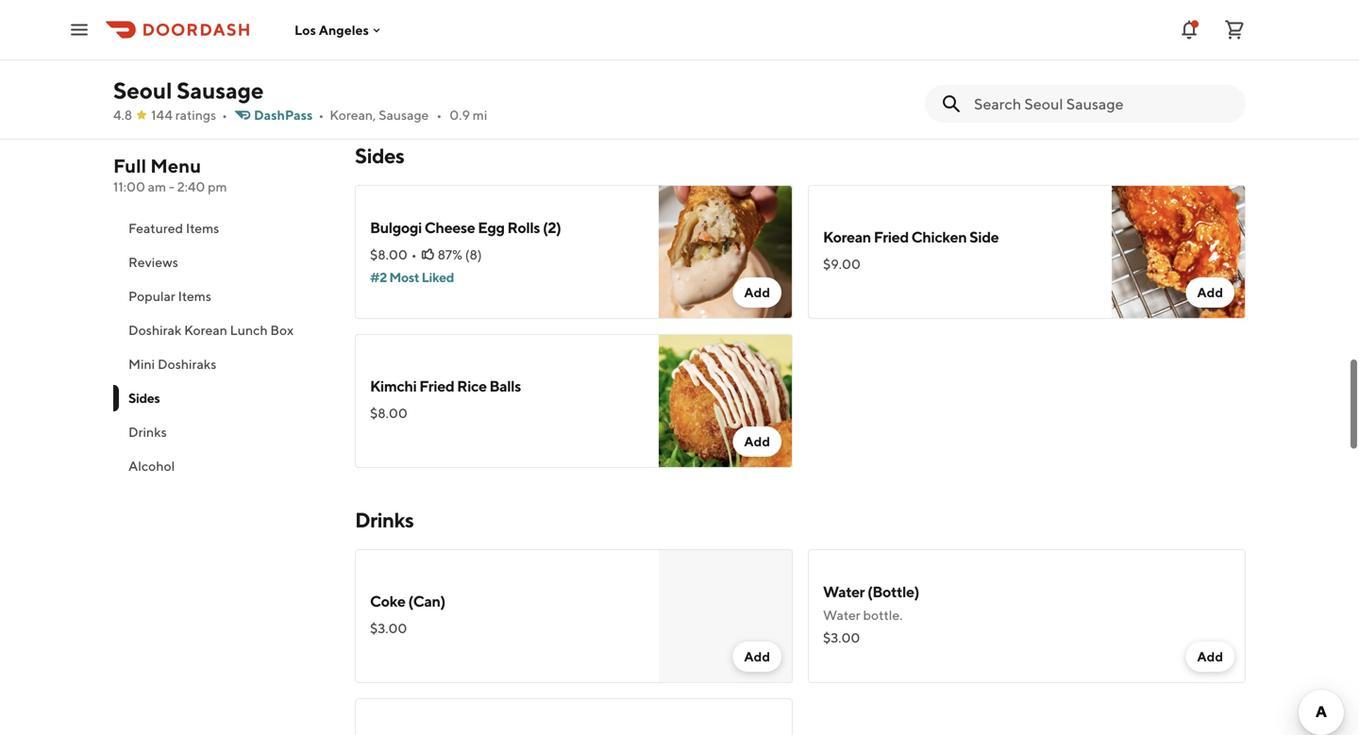 Task type: describe. For each thing, give the bounding box(es) containing it.
w/
[[1042, 37, 1058, 53]]

pickled
[[1015, 18, 1060, 34]]

add button for kimchi fried rice balls
[[733, 427, 782, 457]]

mini kbbq spicy chicken doshirak image
[[659, 0, 793, 104]]

korean fried cauliflower  white pickled radish green onions cabbage slaw w/ creamy house sauce rice (great vegetarian option)
[[823, 18, 1090, 91]]

$9.00
[[823, 256, 861, 272]]

• left korean,
[[318, 107, 324, 123]]

items for featured items
[[186, 220, 219, 236]]

cauliflower
[[903, 18, 972, 34]]

bulgogi cheese egg rolls (2)
[[370, 219, 561, 236]]

$8.00 for $8.00
[[370, 405, 408, 421]]

korean inside "doshirak korean lunch box" button
[[184, 322, 227, 338]]

fried for rice
[[419, 377, 454, 395]]

doshiraks
[[158, 356, 216, 372]]

add for coke (can)
[[744, 649, 770, 664]]

lunch
[[230, 322, 268, 338]]

water (bottle) water bottle. $3.00 add
[[823, 583, 1223, 664]]

1 vertical spatial sides
[[128, 390, 160, 406]]

1 vertical spatial drinks
[[355, 508, 414, 532]]

korean fried chicken side image
[[1112, 185, 1246, 319]]

popular
[[128, 288, 175, 304]]

featured
[[128, 220, 183, 236]]

sausage for korean,
[[379, 107, 429, 123]]

#2
[[370, 269, 387, 285]]

box
[[270, 322, 294, 338]]

add button for korean fried chicken side
[[1186, 278, 1235, 308]]

rolls
[[507, 219, 540, 236]]

most
[[389, 269, 419, 285]]

kbbq
[[402, 13, 445, 31]]

reviews
[[128, 254, 178, 270]]

balls
[[489, 377, 521, 395]]

full
[[113, 155, 146, 177]]

0 items, open order cart image
[[1223, 18, 1246, 41]]

bulgogi
[[370, 219, 422, 236]]

11:00
[[113, 179, 145, 194]]

doshirak inside button
[[128, 322, 181, 338]]

mi
[[473, 107, 487, 123]]

(can)
[[408, 592, 445, 610]]

pm
[[208, 179, 227, 194]]

0 horizontal spatial $3.00
[[370, 621, 407, 636]]

add for korean fried chicken side
[[1197, 285, 1223, 300]]

seoul
[[113, 77, 172, 104]]

green
[[867, 37, 905, 53]]

korean for korean fried chicken side
[[823, 228, 871, 246]]

87%
[[438, 247, 462, 262]]

popular items
[[128, 288, 211, 304]]

side
[[969, 228, 999, 246]]

2:40
[[177, 179, 205, 194]]

1 horizontal spatial doshirak
[[545, 13, 604, 31]]

-
[[169, 179, 175, 194]]

doshirak korean lunch box button
[[113, 313, 332, 347]]

menu
[[150, 155, 201, 177]]

doshirak korean lunch box
[[128, 322, 294, 338]]

sausage for seoul
[[177, 77, 264, 104]]

korean fried chicken side
[[823, 228, 999, 246]]

• up #2 most liked
[[411, 247, 417, 262]]

1 horizontal spatial chicken
[[911, 228, 967, 246]]

reviews button
[[113, 245, 332, 279]]

vegetarian
[[1025, 56, 1090, 72]]

mini for mini doshiraks
[[128, 356, 155, 372]]

mini for mini kbbq spicy chicken doshirak
[[370, 13, 400, 31]]

rice inside korean fried cauliflower  white pickled radish green onions cabbage slaw w/ creamy house sauce rice (great vegetarian option)
[[953, 56, 980, 72]]

featured items button
[[113, 211, 332, 245]]

1 water from the top
[[823, 583, 865, 601]]

bottle.
[[863, 607, 903, 623]]

popular items button
[[113, 279, 332, 313]]

korean for korean fried cauliflower  white pickled radish green onions cabbage slaw w/ creamy house sauce rice (great vegetarian option)
[[823, 18, 866, 34]]

cheese
[[425, 219, 475, 236]]

slaw
[[1011, 37, 1039, 53]]

alcohol button
[[113, 449, 332, 483]]



Task type: vqa. For each thing, say whether or not it's contained in the screenshot.
#2
yes



Task type: locate. For each thing, give the bounding box(es) containing it.
onions
[[907, 37, 951, 53]]

items
[[186, 220, 219, 236], [178, 288, 211, 304]]

kimchi fried rice balls
[[370, 377, 521, 395]]

0 horizontal spatial drinks
[[128, 424, 167, 440]]

0 vertical spatial korean
[[823, 18, 866, 34]]

kimchi
[[370, 377, 417, 395]]

$3.00
[[370, 621, 407, 636], [823, 630, 860, 646]]

sides down mini doshiraks
[[128, 390, 160, 406]]

sausage right korean,
[[379, 107, 429, 123]]

korean up $9.00
[[823, 228, 871, 246]]

$8.00 up #2
[[370, 247, 408, 262]]

ratings
[[175, 107, 216, 123]]

water up bottle.
[[823, 583, 865, 601]]

0 vertical spatial chicken
[[487, 13, 542, 31]]

add button for coke (can)
[[733, 642, 782, 672]]

4.8
[[113, 107, 132, 123]]

1 horizontal spatial drinks
[[355, 508, 414, 532]]

1 vertical spatial sausage
[[379, 107, 429, 123]]

Item Search search field
[[974, 93, 1231, 114]]

0 vertical spatial sausage
[[177, 77, 264, 104]]

dashpass
[[254, 107, 313, 123]]

angeles
[[319, 22, 369, 38]]

1 vertical spatial items
[[178, 288, 211, 304]]

$8.00 down kimchi
[[370, 405, 408, 421]]

2 vertical spatial fried
[[419, 377, 454, 395]]

notification bell image
[[1178, 18, 1201, 41]]

0 vertical spatial doshirak
[[545, 13, 604, 31]]

creamy
[[823, 56, 870, 72]]

add
[[1197, 69, 1223, 85], [744, 285, 770, 300], [1197, 285, 1223, 300], [744, 434, 770, 449], [744, 649, 770, 664], [1197, 649, 1223, 664]]

coke
[[370, 592, 405, 610]]

$8.00 •
[[370, 247, 417, 262]]

items for popular items
[[178, 288, 211, 304]]

cabbage
[[953, 37, 1008, 53]]

mini left doshiraks
[[128, 356, 155, 372]]

los angeles
[[294, 22, 369, 38]]

0 vertical spatial $8.00
[[370, 247, 408, 262]]

water
[[823, 583, 865, 601], [823, 607, 861, 623]]

mini
[[370, 13, 400, 31], [128, 356, 155, 372]]

chicken
[[487, 13, 542, 31], [911, 228, 967, 246]]

korean inside korean fried cauliflower  white pickled radish green onions cabbage slaw w/ creamy house sauce rice (great vegetarian option)
[[823, 18, 866, 34]]

2 water from the top
[[823, 607, 861, 623]]

$3.00 inside water (bottle) water bottle. $3.00 add
[[823, 630, 860, 646]]

chicken left the side
[[911, 228, 967, 246]]

144 ratings •
[[151, 107, 227, 123]]

(great
[[983, 56, 1022, 72]]

0 horizontal spatial sausage
[[177, 77, 264, 104]]

rice down the cabbage
[[953, 56, 980, 72]]

mini doshiraks button
[[113, 347, 332, 381]]

sauce
[[914, 56, 951, 72]]

mini inside button
[[128, 356, 155, 372]]

$8.00 for $8.00 •
[[370, 247, 408, 262]]

korean,
[[330, 107, 376, 123]]

1 horizontal spatial mini
[[370, 13, 400, 31]]

seoul sausage
[[113, 77, 264, 104]]

open menu image
[[68, 18, 91, 41]]

los
[[294, 22, 316, 38]]

1 vertical spatial doshirak
[[128, 322, 181, 338]]

drinks up alcohol
[[128, 424, 167, 440]]

1 horizontal spatial sausage
[[379, 107, 429, 123]]

alcohol
[[128, 458, 175, 474]]

1 horizontal spatial sides
[[355, 143, 404, 168]]

sausage up ratings
[[177, 77, 264, 104]]

liked
[[422, 269, 454, 285]]

(bottle)
[[867, 583, 919, 601]]

add for bulgogi cheese egg rolls (2)
[[744, 285, 770, 300]]

kimchi fried rice balls image
[[659, 334, 793, 468]]

2 vertical spatial korean
[[184, 322, 227, 338]]

am
[[148, 179, 166, 194]]

0 vertical spatial rice
[[953, 56, 980, 72]]

bulgogi cheese egg rolls (2) image
[[659, 185, 793, 319]]

144
[[151, 107, 173, 123]]

0.9
[[450, 107, 470, 123]]

white
[[975, 18, 1012, 34]]

drinks
[[128, 424, 167, 440], [355, 508, 414, 532]]

1 $8.00 from the top
[[370, 247, 408, 262]]

korean, sausage • 0.9 mi
[[330, 107, 487, 123]]

1 vertical spatial water
[[823, 607, 861, 623]]

featured items
[[128, 220, 219, 236]]

fried for chicken
[[874, 228, 909, 246]]

0 vertical spatial water
[[823, 583, 865, 601]]

korean down popular items button
[[184, 322, 227, 338]]

0 vertical spatial drinks
[[128, 424, 167, 440]]

$8.00
[[370, 247, 408, 262], [370, 405, 408, 421]]

option)
[[823, 75, 871, 91]]

chicken right spicy
[[487, 13, 542, 31]]

house
[[873, 56, 911, 72]]

add button
[[1186, 62, 1235, 93], [733, 278, 782, 308], [1186, 278, 1235, 308], [733, 427, 782, 457], [733, 642, 782, 672], [1186, 642, 1235, 672]]

rice
[[953, 56, 980, 72], [457, 377, 487, 395]]

fried inside korean fried cauliflower  white pickled radish green onions cabbage slaw w/ creamy house sauce rice (great vegetarian option)
[[869, 18, 900, 34]]

radish
[[823, 37, 864, 53]]

spicy
[[448, 13, 484, 31]]

mini doshiraks
[[128, 356, 216, 372]]

0 horizontal spatial sides
[[128, 390, 160, 406]]

1 vertical spatial $8.00
[[370, 405, 408, 421]]

fried for cauliflower
[[869, 18, 900, 34]]

87% (8)
[[438, 247, 482, 262]]

• left 0.9
[[436, 107, 442, 123]]

los angeles button
[[294, 22, 384, 38]]

egg
[[478, 219, 505, 236]]

0 vertical spatial sides
[[355, 143, 404, 168]]

mini left kbbq
[[370, 13, 400, 31]]

1 vertical spatial chicken
[[911, 228, 967, 246]]

rice left balls
[[457, 377, 487, 395]]

1 horizontal spatial rice
[[953, 56, 980, 72]]

mini kbbq spicy chicken doshirak
[[370, 13, 604, 31]]

1 vertical spatial mini
[[128, 356, 155, 372]]

#2 most liked
[[370, 269, 454, 285]]

fried
[[869, 18, 900, 34], [874, 228, 909, 246], [419, 377, 454, 395]]

$14.99
[[823, 60, 863, 76]]

sides down korean,
[[355, 143, 404, 168]]

1 vertical spatial fried
[[874, 228, 909, 246]]

items up reviews button
[[186, 220, 219, 236]]

water left bottle.
[[823, 607, 861, 623]]

fried right kimchi
[[419, 377, 454, 395]]

add inside water (bottle) water bottle. $3.00 add
[[1197, 649, 1223, 664]]

drinks button
[[113, 415, 332, 449]]

(8)
[[465, 247, 482, 262]]

2 $8.00 from the top
[[370, 405, 408, 421]]

fried left the side
[[874, 228, 909, 246]]

0 horizontal spatial chicken
[[487, 13, 542, 31]]

0 horizontal spatial mini
[[128, 356, 155, 372]]

mini korean fried cauliflower doshirak image
[[1112, 0, 1246, 104]]

1 vertical spatial korean
[[823, 228, 871, 246]]

doshirak
[[545, 13, 604, 31], [128, 322, 181, 338]]

1 vertical spatial rice
[[457, 377, 487, 395]]

0 horizontal spatial doshirak
[[128, 322, 181, 338]]

• right ratings
[[222, 107, 227, 123]]

drinks up coke
[[355, 508, 414, 532]]

sausage
[[177, 77, 264, 104], [379, 107, 429, 123]]

(2)
[[543, 219, 561, 236]]

add button for bulgogi cheese egg rolls (2)
[[733, 278, 782, 308]]

0 vertical spatial mini
[[370, 13, 400, 31]]

0 horizontal spatial rice
[[457, 377, 487, 395]]

0 vertical spatial fried
[[869, 18, 900, 34]]

fried up green
[[869, 18, 900, 34]]

0 vertical spatial items
[[186, 220, 219, 236]]

dashpass •
[[254, 107, 324, 123]]

1 horizontal spatial $3.00
[[823, 630, 860, 646]]

korean up radish
[[823, 18, 866, 34]]

drinks inside button
[[128, 424, 167, 440]]

coke (can)
[[370, 592, 445, 610]]

items up doshirak korean lunch box
[[178, 288, 211, 304]]

korean
[[823, 18, 866, 34], [823, 228, 871, 246], [184, 322, 227, 338]]

add for kimchi fried rice balls
[[744, 434, 770, 449]]

sides
[[355, 143, 404, 168], [128, 390, 160, 406]]

full menu 11:00 am - 2:40 pm
[[113, 155, 227, 194]]



